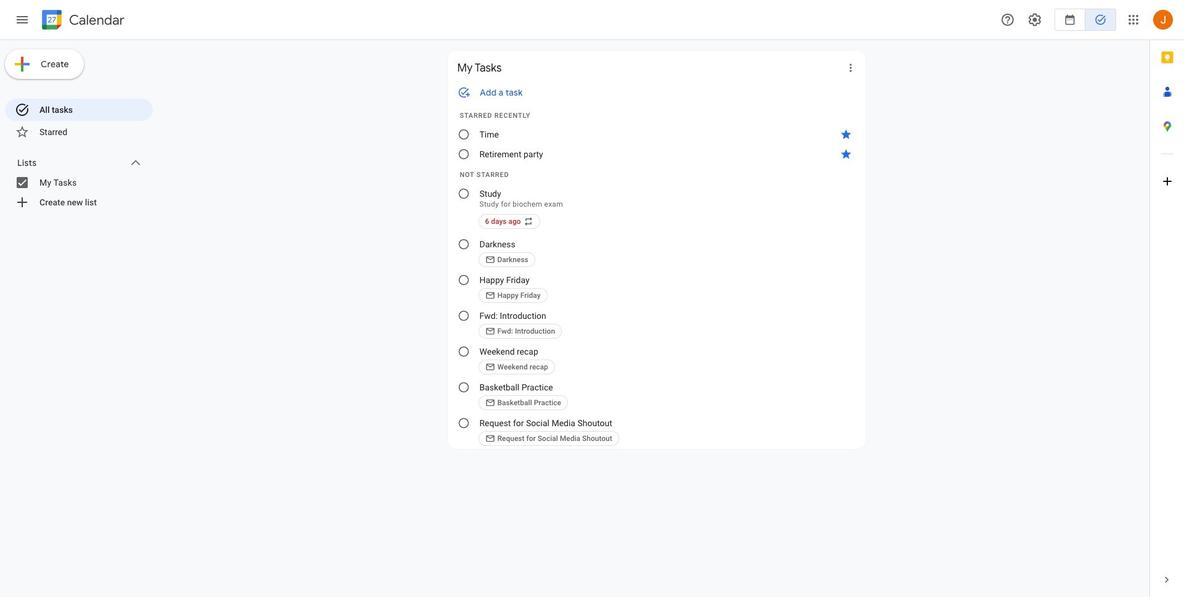 Task type: vqa. For each thing, say whether or not it's contained in the screenshot.
Go back icon
no



Task type: locate. For each thing, give the bounding box(es) containing it.
heading
[[67, 13, 125, 27]]

support menu image
[[1001, 12, 1015, 27]]

heading inside the calendar element
[[67, 13, 125, 27]]

tab list
[[1151, 40, 1184, 563]]



Task type: describe. For each thing, give the bounding box(es) containing it.
settings menu image
[[1028, 12, 1043, 27]]

calendar element
[[39, 7, 125, 35]]

tasks sidebar image
[[15, 12, 30, 27]]



